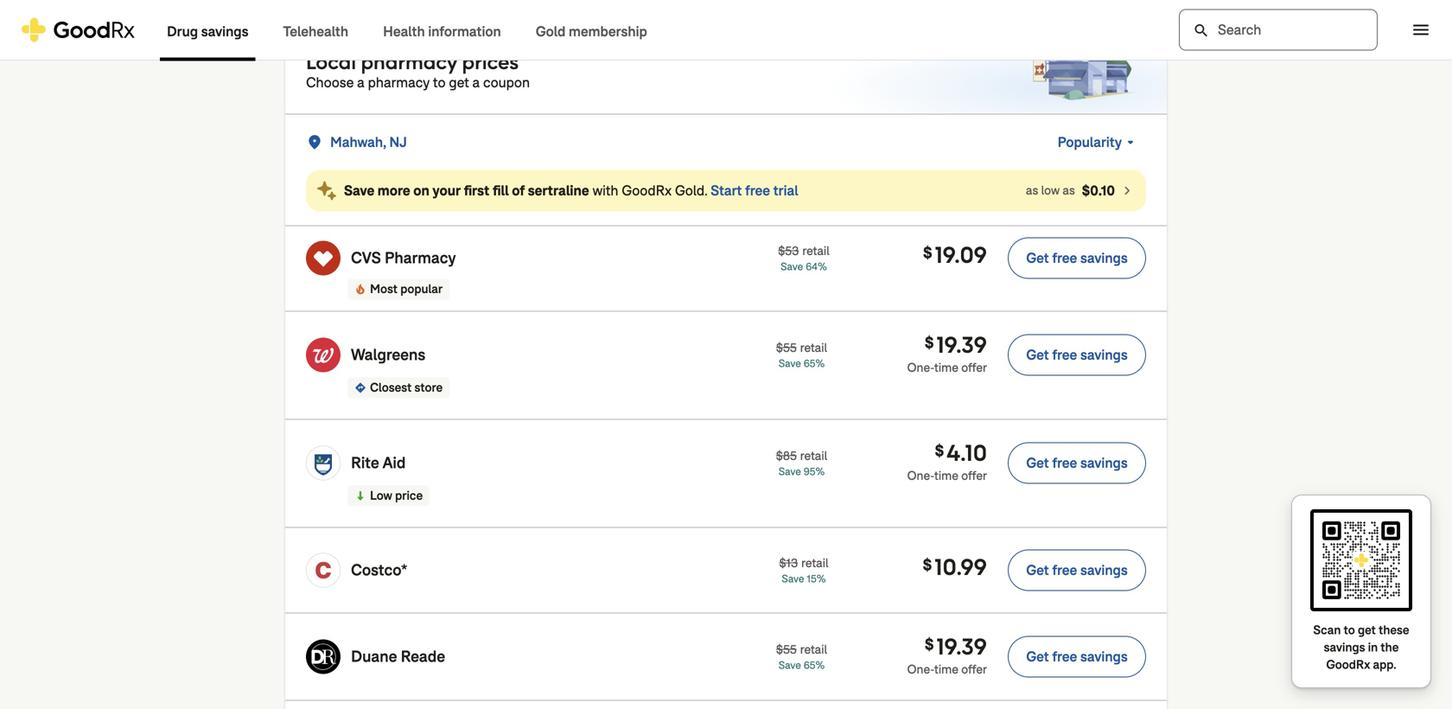 Task type: vqa. For each thing, say whether or not it's contained in the screenshot.
Reade one-
yes



Task type: locate. For each thing, give the bounding box(es) containing it.
5 get from the top
[[1027, 648, 1050, 666]]

1 vertical spatial 65%
[[804, 659, 825, 672]]

$ 19.39 one-time offer for walgreens
[[908, 330, 988, 376]]

drug savings
[[167, 22, 249, 41]]

$ 19.39 one-time offer for duane reade
[[908, 632, 988, 678]]

to inside local pharmacy prices choose a pharmacy to get a coupon
[[433, 74, 446, 92]]

health
[[383, 22, 425, 41]]

$ 19.39 one-time offer
[[908, 330, 988, 376], [908, 632, 988, 678]]

get
[[1027, 249, 1050, 267], [1027, 346, 1050, 364], [1027, 454, 1050, 472], [1027, 561, 1050, 579], [1027, 648, 1050, 666]]

$
[[924, 243, 935, 263], [925, 333, 936, 353], [935, 441, 946, 461], [923, 555, 934, 575], [925, 634, 936, 655]]

to down health information
[[433, 74, 446, 92]]

retail
[[803, 243, 830, 259], [801, 340, 828, 356], [801, 448, 828, 464], [802, 555, 829, 571], [801, 642, 828, 658]]

gold membership link
[[519, 0, 665, 61]]

2 19.39 from the top
[[937, 632, 988, 661]]

1 vertical spatial $55 retail save 65%
[[777, 642, 828, 672]]

0 horizontal spatial to
[[433, 74, 446, 92]]

get inside local pharmacy prices choose a pharmacy to get a coupon
[[449, 74, 469, 92]]

save for cvs pharmacy
[[781, 260, 804, 274]]

retail up 95%
[[801, 448, 828, 464]]

1 vertical spatial $55
[[777, 642, 797, 658]]

95%
[[804, 465, 825, 479]]

2 $55 retail save 65% from the top
[[777, 642, 828, 672]]

as left low
[[1026, 182, 1039, 198]]

0 horizontal spatial as
[[1026, 182, 1039, 198]]

get free savings
[[1027, 249, 1128, 267], [1027, 346, 1128, 364], [1027, 454, 1128, 472], [1027, 561, 1128, 579], [1027, 648, 1128, 666]]

64%
[[806, 260, 828, 274]]

3 get free savings from the top
[[1027, 454, 1128, 472]]

start
[[711, 182, 742, 200]]

1 vertical spatial offer
[[962, 468, 988, 484]]

4 get free savings from the top
[[1027, 561, 1128, 579]]

goodrx
[[622, 182, 672, 200], [1327, 657, 1371, 673]]

one- inside '$ 4.10 one-time offer'
[[908, 468, 935, 484]]

19.39 for duane reade
[[937, 632, 988, 661]]

save
[[344, 182, 375, 200], [781, 260, 804, 274], [779, 357, 802, 371], [779, 465, 802, 479], [782, 572, 805, 586], [779, 659, 802, 672]]

$ inside '$ 4.10 one-time offer'
[[935, 441, 946, 461]]

0 vertical spatial $55
[[777, 340, 797, 356]]

2 one- from the top
[[908, 468, 935, 484]]

1 $55 retail save 65% from the top
[[777, 340, 828, 371]]

$53
[[779, 243, 799, 259]]

0 vertical spatial $ 19.39 one-time offer
[[908, 330, 988, 376]]

to
[[433, 74, 446, 92], [1344, 622, 1356, 638]]

$55 retail save 65% for duane reade
[[777, 642, 828, 672]]

offer for reade
[[962, 662, 988, 678]]

goodrx inside list of pharmacy prices region
[[622, 182, 672, 200]]

2 $55 from the top
[[777, 642, 797, 658]]

prices
[[462, 49, 519, 74]]

one- for reade
[[908, 662, 935, 678]]

get left the coupon
[[449, 74, 469, 92]]

local
[[306, 49, 356, 74]]

health information
[[383, 22, 501, 41]]

menu button
[[1403, 11, 1441, 49]]

duane
[[351, 646, 397, 667]]

free
[[746, 182, 771, 200], [1053, 249, 1078, 267], [1053, 346, 1078, 364], [1053, 454, 1078, 472], [1053, 561, 1078, 579], [1053, 648, 1078, 666]]

$ for aid
[[935, 441, 946, 461]]

goodrx right with at the top
[[622, 182, 672, 200]]

5 get free savings from the top
[[1027, 648, 1128, 666]]

a left the coupon
[[473, 74, 480, 92]]

offer
[[962, 360, 988, 376], [962, 468, 988, 484], [962, 662, 988, 678]]

1 vertical spatial $ 19.39 one-time offer
[[908, 632, 988, 678]]

scan
[[1314, 622, 1342, 638]]

time for aid
[[935, 468, 959, 484]]

popular
[[401, 281, 443, 297]]

save for costco*
[[782, 572, 805, 586]]

1 19.39 from the top
[[937, 330, 988, 359]]

popularity arrow_drop_down
[[1058, 133, 1140, 151]]

1 vertical spatial time
[[935, 468, 959, 484]]

3 time from the top
[[935, 662, 959, 678]]

1 offer from the top
[[962, 360, 988, 376]]

sertraline
[[528, 182, 589, 200]]

3 get from the top
[[1027, 454, 1050, 472]]

telehealth
[[283, 22, 349, 41]]

to right scan
[[1344, 622, 1356, 638]]

membership
[[569, 22, 648, 41]]

search
[[1193, 22, 1211, 39]]

as
[[1026, 182, 1039, 198], [1063, 182, 1076, 198]]

3 offer from the top
[[962, 662, 988, 678]]

save inside $85 retail save 95%
[[779, 465, 802, 479]]

your
[[433, 182, 461, 200]]

$ 19.09
[[924, 240, 988, 269]]

19.09
[[935, 240, 988, 269]]

savings for walgreens
[[1081, 346, 1128, 364]]

get for pharmacy
[[1027, 249, 1050, 267]]

goodrx down in
[[1327, 657, 1371, 673]]

$55
[[777, 340, 797, 356], [777, 642, 797, 658]]

mahwah,
[[330, 133, 386, 151]]

savings for costco*
[[1081, 561, 1128, 579]]

0 vertical spatial to
[[433, 74, 446, 92]]

1 vertical spatial one-
[[908, 468, 935, 484]]

logo of rite aid image
[[306, 446, 341, 480]]

savings for cvs pharmacy
[[1081, 249, 1128, 267]]

1 vertical spatial get
[[1359, 622, 1377, 638]]

1 $55 from the top
[[777, 340, 797, 356]]

$13 retail save 15%
[[780, 555, 829, 586]]

a
[[357, 74, 365, 92], [473, 74, 480, 92]]

3 one- from the top
[[908, 662, 935, 678]]

$53 retail save 64%
[[779, 243, 830, 274]]

as right low
[[1063, 182, 1076, 198]]

1 horizontal spatial goodrx
[[1327, 657, 1371, 673]]

logo of costco* image
[[306, 553, 341, 588]]

offer inside '$ 4.10 one-time offer'
[[962, 468, 988, 484]]

1 get from the top
[[1027, 249, 1050, 267]]

closest
[[370, 380, 412, 396]]

save inside $13 retail save 15%
[[782, 572, 805, 586]]

2 a from the left
[[473, 74, 480, 92]]

app.
[[1374, 657, 1397, 673]]

retail inside $53 retail save 64%
[[803, 243, 830, 259]]

65%
[[804, 357, 825, 371], [804, 659, 825, 672]]

1 a from the left
[[357, 74, 365, 92]]

chevron_right
[[1119, 182, 1136, 199]]

retail inside $85 retail save 95%
[[801, 448, 828, 464]]

0 vertical spatial offer
[[962, 360, 988, 376]]

get free savings for aid
[[1027, 454, 1128, 472]]

$ for reade
[[925, 634, 936, 655]]

2 time from the top
[[935, 468, 959, 484]]

1 65% from the top
[[804, 357, 825, 371]]

0 vertical spatial get
[[449, 74, 469, 92]]

nj
[[389, 133, 407, 151]]

1 get free savings from the top
[[1027, 249, 1128, 267]]

1 $ 19.39 one-time offer from the top
[[908, 330, 988, 376]]

$ 10.99
[[923, 552, 988, 582]]

rite aid
[[351, 453, 406, 473]]

walgreens
[[351, 345, 426, 365]]

get up in
[[1359, 622, 1377, 638]]

duane reade
[[351, 646, 445, 667]]

0 vertical spatial 19.39
[[937, 330, 988, 359]]

1 horizontal spatial as
[[1063, 182, 1076, 198]]

0 vertical spatial time
[[935, 360, 959, 376]]

0 vertical spatial one-
[[908, 360, 935, 376]]

cvs
[[351, 248, 381, 268]]

0 horizontal spatial get
[[449, 74, 469, 92]]

19.39
[[937, 330, 988, 359], [937, 632, 988, 661]]

$85
[[776, 448, 797, 464]]

free for walgreens
[[1053, 346, 1078, 364]]

0 vertical spatial goodrx
[[622, 182, 672, 200]]

2 vertical spatial one-
[[908, 662, 935, 678]]

gold
[[536, 22, 566, 41]]

time
[[935, 360, 959, 376], [935, 468, 959, 484], [935, 662, 959, 678]]

dialog
[[0, 0, 1453, 709]]

1 horizontal spatial a
[[473, 74, 480, 92]]

free for cvs pharmacy
[[1053, 249, 1078, 267]]

get for aid
[[1027, 454, 1050, 472]]

reade
[[401, 646, 445, 667]]

0 vertical spatial $55 retail save 65%
[[777, 340, 828, 371]]

local pharmacy image
[[1029, 41, 1140, 103]]

save inside $53 retail save 64%
[[781, 260, 804, 274]]

get free savings for pharmacy
[[1027, 249, 1128, 267]]

in
[[1369, 640, 1379, 656]]

aid
[[383, 453, 406, 473]]

2 65% from the top
[[804, 659, 825, 672]]

1 horizontal spatial to
[[1344, 622, 1356, 638]]

retail up 15%
[[802, 555, 829, 571]]

1 vertical spatial goodrx
[[1327, 657, 1371, 673]]

retail for reade
[[801, 642, 828, 658]]

0 horizontal spatial goodrx
[[622, 182, 672, 200]]

$55 retail save 65%
[[777, 340, 828, 371], [777, 642, 828, 672]]

savings for rite aid
[[1081, 454, 1128, 472]]

0 vertical spatial 65%
[[804, 357, 825, 371]]

get
[[449, 74, 469, 92], [1359, 622, 1377, 638]]

retail for pharmacy
[[803, 243, 830, 259]]

$ inside $ 19.09
[[924, 243, 935, 263]]

pharmacy
[[361, 49, 458, 74], [368, 74, 430, 92]]

0 horizontal spatial a
[[357, 74, 365, 92]]

1 horizontal spatial get
[[1359, 622, 1377, 638]]

pharmacy
[[385, 248, 456, 268]]

time inside '$ 4.10 one-time offer'
[[935, 468, 959, 484]]

15%
[[807, 572, 826, 586]]

goodrx inside scan to get these savings in the goodrx app.
[[1327, 657, 1371, 673]]

most
[[370, 281, 398, 297]]

local pharmacy prices choose a pharmacy to get a coupon
[[306, 49, 530, 92]]

1 vertical spatial 19.39
[[937, 632, 988, 661]]

retail down 15%
[[801, 642, 828, 658]]

health information link
[[366, 0, 519, 61]]

one-
[[908, 360, 935, 376], [908, 468, 935, 484], [908, 662, 935, 678]]

2 vertical spatial offer
[[962, 662, 988, 678]]

$0.10
[[1083, 182, 1116, 200]]

1 vertical spatial to
[[1344, 622, 1356, 638]]

telehealth link
[[266, 0, 366, 61]]

retail up 64%
[[803, 243, 830, 259]]

2 offer from the top
[[962, 468, 988, 484]]

2 $ 19.39 one-time offer from the top
[[908, 632, 988, 678]]

save more on your first fill of sertraline with goodrx gold. start free trial
[[344, 182, 799, 200]]

2 vertical spatial time
[[935, 662, 959, 678]]

a right choose
[[357, 74, 365, 92]]



Task type: describe. For each thing, give the bounding box(es) containing it.
choose
[[306, 74, 354, 92]]

one- for aid
[[908, 468, 935, 484]]

Search text field
[[1180, 9, 1379, 51]]

directions closest store
[[355, 380, 443, 396]]

free for duane reade
[[1053, 648, 1078, 666]]

rite
[[351, 453, 379, 473]]

offer for aid
[[962, 468, 988, 484]]

2 get from the top
[[1027, 346, 1050, 364]]

free for costco*
[[1053, 561, 1078, 579]]

$ 4.10 one-time offer
[[908, 438, 988, 484]]

scan to get these savings in the goodrx app.
[[1314, 622, 1410, 673]]

10.99
[[935, 552, 988, 582]]

on
[[414, 182, 430, 200]]

retail for aid
[[801, 448, 828, 464]]

location_on mahwah, nj
[[306, 133, 407, 151]]

retail down 64%
[[801, 340, 828, 356]]

these
[[1379, 622, 1410, 638]]

cvs pharmacy
[[351, 248, 456, 268]]

low
[[1042, 182, 1060, 198]]

popularity
[[1058, 133, 1123, 151]]

$85 retail save 95%
[[776, 448, 828, 479]]

logo of cvs pharmacy image
[[306, 241, 341, 275]]

coupon
[[483, 74, 530, 92]]

65% for walgreens
[[804, 357, 825, 371]]

information
[[428, 22, 501, 41]]

$55 for duane reade
[[777, 642, 797, 658]]

store
[[415, 380, 443, 396]]

logo of duane reade image
[[306, 640, 341, 674]]

free for rite aid
[[1053, 454, 1078, 472]]

the
[[1382, 640, 1400, 656]]

$13
[[780, 555, 798, 571]]

goodrx yellow cross logo image
[[21, 18, 136, 42]]

directions
[[355, 382, 367, 394]]

2 get free savings from the top
[[1027, 346, 1128, 364]]

price
[[395, 488, 423, 504]]

menu
[[1411, 19, 1432, 40]]

1 as from the left
[[1026, 182, 1039, 198]]

savings for duane reade
[[1081, 648, 1128, 666]]

first
[[464, 182, 490, 200]]

drug
[[167, 22, 198, 41]]

arrow_drop_down
[[1123, 134, 1140, 151]]

1 one- from the top
[[908, 360, 935, 376]]

low price
[[370, 488, 423, 504]]

time for reade
[[935, 662, 959, 678]]

search search field
[[1180, 9, 1379, 51]]

as low as $0.10 chevron_right
[[1026, 182, 1136, 200]]

more
[[378, 182, 411, 200]]

with
[[593, 182, 619, 200]]

savings inside scan to get these savings in the goodrx app.
[[1325, 640, 1366, 656]]

$55 for walgreens
[[777, 340, 797, 356]]

location_on
[[306, 134, 323, 151]]

retail inside $13 retail save 15%
[[802, 555, 829, 571]]

$55 retail save 65% for walgreens
[[777, 340, 828, 371]]

gold stars image image
[[317, 180, 337, 201]]

gold.
[[675, 182, 708, 200]]

65% for duane reade
[[804, 659, 825, 672]]

trial
[[774, 182, 799, 200]]

fill
[[493, 182, 509, 200]]

costco*
[[351, 560, 407, 580]]

get free savings for reade
[[1027, 648, 1128, 666]]

to inside scan to get these savings in the goodrx app.
[[1344, 622, 1356, 638]]

19.39 for walgreens
[[937, 330, 988, 359]]

low
[[370, 488, 393, 504]]

save for duane reade
[[779, 659, 802, 672]]

$ inside $ 10.99
[[923, 555, 934, 575]]

1 time from the top
[[935, 360, 959, 376]]

get inside scan to get these savings in the goodrx app.
[[1359, 622, 1377, 638]]

drug savings link
[[150, 0, 266, 61]]

save for rite aid
[[779, 465, 802, 479]]

4.10
[[947, 438, 988, 467]]

of
[[512, 182, 525, 200]]

4 get from the top
[[1027, 561, 1050, 579]]

2 as from the left
[[1063, 182, 1076, 198]]

most popular
[[370, 281, 443, 297]]

logo of walgreens image
[[306, 338, 341, 372]]

save for walgreens
[[779, 357, 802, 371]]

$ for pharmacy
[[924, 243, 935, 263]]

gold membership
[[536, 22, 648, 41]]

get for reade
[[1027, 648, 1050, 666]]

list of pharmacy prices region
[[285, 31, 1168, 709]]



